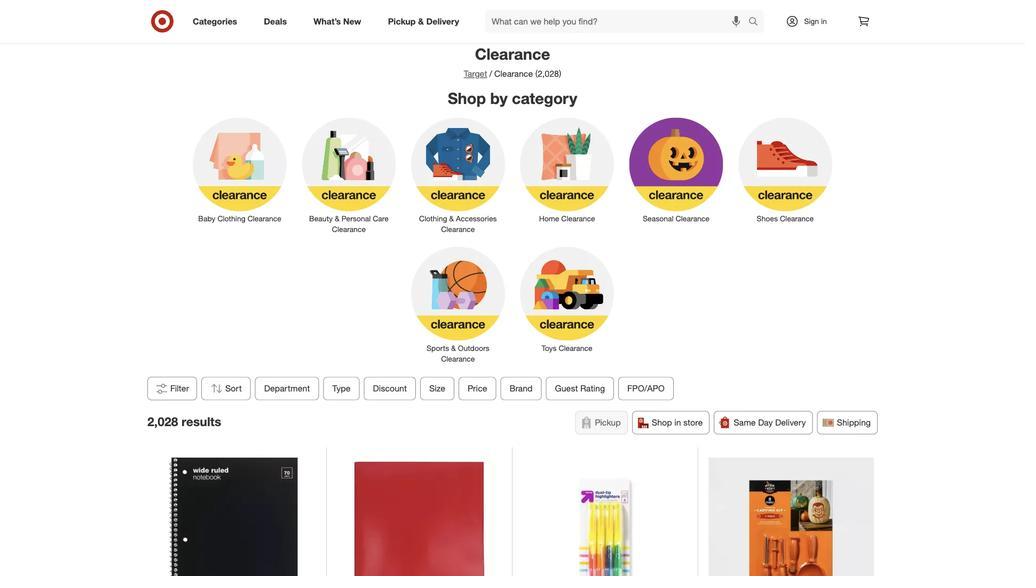 Task type: locate. For each thing, give the bounding box(es) containing it.
0 horizontal spatial pickup
[[388, 16, 416, 26]]

1 vertical spatial shop
[[652, 418, 672, 428]]

shop
[[448, 89, 486, 108], [652, 418, 672, 428]]

in for sign
[[821, 17, 827, 26]]

2 clothing from the left
[[419, 214, 447, 224]]

size
[[429, 384, 445, 394]]

in left store
[[675, 418, 681, 428]]

& left save
[[418, 16, 424, 26]]

in inside sign in link
[[821, 17, 827, 26]]

1 horizontal spatial clothing
[[419, 214, 447, 224]]

shoes clearance
[[757, 214, 814, 224]]

shop down the target in the top left of the page
[[448, 89, 486, 108]]

clothing
[[218, 214, 246, 224], [419, 214, 447, 224]]

& right beauty
[[335, 214, 340, 224]]

sports
[[427, 344, 449, 353]]

deals inside deals link
[[264, 16, 287, 26]]

seasonal clearance
[[643, 214, 710, 224]]

sort button
[[201, 377, 251, 401]]

& left find
[[508, 18, 513, 27]]

incredible
[[481, 3, 528, 15]]

deals
[[593, 3, 621, 15], [264, 16, 287, 26]]

find
[[515, 18, 528, 27]]

pickup inside button
[[595, 418, 621, 428]]

delivery for pickup & delivery
[[426, 16, 459, 26]]

friday
[[561, 3, 590, 15]]

what's new link
[[305, 10, 375, 33]]

pickup down rating
[[595, 418, 621, 428]]

clearance inside beauty & personal care clearance
[[332, 225, 366, 234]]

4ct highlighters dual tipped - up & up™ image
[[523, 458, 688, 577], [523, 458, 688, 577]]

clearance
[[475, 44, 550, 63], [494, 69, 533, 79], [248, 214, 281, 224], [561, 214, 595, 224], [676, 214, 710, 224], [780, 214, 814, 224], [332, 225, 366, 234], [441, 225, 475, 234], [559, 344, 593, 353], [441, 354, 475, 364]]

& for pickup & delivery
[[418, 16, 424, 26]]

2 pocket paper folder with prongs red - pallex image
[[337, 458, 502, 577], [337, 458, 502, 577]]

home
[[539, 214, 559, 224]]

1 horizontal spatial in
[[821, 17, 827, 26]]

delivery inside button
[[775, 418, 806, 428]]

pickup right new
[[388, 16, 416, 26]]

delivery down score
[[426, 16, 459, 26]]

deals up week.
[[593, 3, 621, 15]]

0 horizontal spatial shop
[[448, 89, 486, 108]]

shoes clearance link
[[731, 116, 840, 224]]

& inside beauty & personal care clearance
[[335, 214, 340, 224]]

delivery right day
[[775, 418, 806, 428]]

shipping button
[[817, 411, 878, 435]]

in for shop
[[675, 418, 681, 428]]

home clearance
[[539, 214, 595, 224]]

categories
[[193, 16, 237, 26]]

1 horizontal spatial deals
[[593, 3, 621, 15]]

0 horizontal spatial clothing
[[218, 214, 246, 224]]

& for beauty & personal care clearance
[[335, 214, 340, 224]]

clothing left accessories
[[419, 214, 447, 224]]

1 vertical spatial pickup
[[595, 418, 621, 428]]

accessories
[[456, 214, 497, 224]]

0 vertical spatial deals
[[593, 3, 621, 15]]

& left accessories
[[449, 214, 454, 224]]

home clearance link
[[513, 116, 622, 224]]

categories link
[[184, 10, 251, 33]]

care
[[373, 214, 389, 224]]

results
[[182, 414, 221, 429]]

black
[[531, 3, 558, 15]]

save
[[450, 18, 466, 27]]

0 vertical spatial shop
[[448, 89, 486, 108]]

0 vertical spatial in
[[821, 17, 827, 26]]

brand
[[510, 384, 533, 394]]

&
[[418, 16, 424, 26], [508, 18, 513, 27], [335, 214, 340, 224], [449, 214, 454, 224], [451, 344, 456, 353]]

0 vertical spatial delivery
[[426, 16, 459, 26]]

what's
[[314, 16, 341, 26]]

0 vertical spatial pickup
[[388, 16, 416, 26]]

search
[[744, 17, 770, 28]]

in right sign
[[821, 17, 827, 26]]

1 clothing from the left
[[218, 214, 246, 224]]

outdoors
[[458, 344, 490, 353]]

seasonal clearance link
[[622, 116, 731, 224]]

shop inside shop in store button
[[652, 418, 672, 428]]

1 horizontal spatial delivery
[[775, 418, 806, 428]]

1 vertical spatial in
[[675, 418, 681, 428]]

toys
[[542, 344, 557, 353]]

0 horizontal spatial delivery
[[426, 16, 459, 26]]

1 vertical spatial deals
[[264, 16, 287, 26]]

sign in
[[804, 17, 827, 26]]

price
[[468, 384, 487, 394]]

shipping
[[837, 418, 871, 428]]

2,028
[[147, 414, 178, 429]]

deals inside score incredible black friday deals now save on top gifts & find new deals each week.
[[593, 3, 621, 15]]

pickup
[[388, 16, 416, 26], [595, 418, 621, 428]]

& right the sports
[[451, 344, 456, 353]]

toys clearance link
[[513, 245, 622, 354]]

shop by category
[[448, 89, 577, 108]]

& inside 'clothing & accessories clearance'
[[449, 214, 454, 224]]

fpo/apo
[[628, 384, 665, 394]]

deals left what's
[[264, 16, 287, 26]]

shoes
[[757, 214, 778, 224]]

0 horizontal spatial deals
[[264, 16, 287, 26]]

each
[[566, 18, 582, 27]]

clothing right baby
[[218, 214, 246, 224]]

department button
[[255, 377, 319, 401]]

sort
[[225, 384, 242, 394]]

pickup & delivery
[[388, 16, 459, 26]]

in inside shop in store button
[[675, 418, 681, 428]]

shop for shop in store
[[652, 418, 672, 428]]

top
[[479, 18, 490, 27]]

shop left store
[[652, 418, 672, 428]]

discount
[[373, 384, 407, 394]]

1 horizontal spatial pickup
[[595, 418, 621, 428]]

type button
[[323, 377, 360, 401]]

pickup & delivery link
[[379, 10, 473, 33]]

& for clothing & accessories clearance
[[449, 214, 454, 224]]

1 vertical spatial delivery
[[775, 418, 806, 428]]

wide ruled 1 subject flexible plastic cover spiral notebook - up & up™ image
[[151, 458, 316, 577], [151, 458, 316, 577]]

& for sports & outdoors clearance
[[451, 344, 456, 353]]

& inside sports & outdoors clearance
[[451, 344, 456, 353]]

same
[[734, 418, 756, 428]]

1 horizontal spatial shop
[[652, 418, 672, 428]]

6pc halloween pumpkin carving kit - hyde & eek! boutique™ image
[[709, 458, 874, 577], [709, 458, 874, 577]]

0 horizontal spatial in
[[675, 418, 681, 428]]



Task type: describe. For each thing, give the bounding box(es) containing it.
shop in store button
[[632, 411, 710, 435]]

beauty
[[309, 214, 333, 224]]

filter
[[170, 384, 189, 394]]

category
[[512, 89, 577, 108]]

beauty & personal care clearance link
[[294, 116, 404, 235]]

What can we help you find? suggestions appear below search field
[[485, 10, 751, 33]]

guest rating
[[555, 384, 605, 394]]

store
[[684, 418, 703, 428]]

personal
[[342, 214, 371, 224]]

type
[[333, 384, 351, 394]]

& inside score incredible black friday deals now save on top gifts & find new deals each week.
[[508, 18, 513, 27]]

(2,028)
[[535, 69, 561, 79]]

clothing & accessories clearance
[[419, 214, 497, 234]]

2,028 results
[[147, 414, 221, 429]]

filter button
[[147, 377, 197, 401]]

clothing & accessories clearance link
[[404, 116, 513, 235]]

deals link
[[255, 10, 300, 33]]

shop for shop by category
[[448, 89, 486, 108]]

pickup button
[[575, 411, 628, 435]]

same day delivery button
[[714, 411, 813, 435]]

new
[[343, 16, 361, 26]]

guest rating button
[[546, 377, 614, 401]]

sign in link
[[777, 10, 844, 33]]

brand button
[[501, 377, 542, 401]]

rating
[[580, 384, 605, 394]]

discount button
[[364, 377, 416, 401]]

clearance target / clearance (2,028)
[[464, 44, 561, 79]]

guest
[[555, 384, 578, 394]]

size button
[[420, 377, 455, 401]]

clearance inside sports & outdoors clearance
[[441, 354, 475, 364]]

/
[[489, 69, 492, 79]]

baby clothing clearance
[[198, 214, 281, 224]]

toys clearance
[[542, 344, 593, 353]]

now
[[623, 3, 644, 15]]

pickup for pickup
[[595, 418, 621, 428]]

gifts
[[492, 18, 506, 27]]

day
[[758, 418, 773, 428]]

deals
[[546, 18, 564, 27]]

pickup for pickup & delivery
[[388, 16, 416, 26]]

baby
[[198, 214, 215, 224]]

same day delivery
[[734, 418, 806, 428]]

sign
[[804, 17, 819, 26]]

clothing inside 'clothing & accessories clearance'
[[419, 214, 447, 224]]

target link
[[464, 69, 487, 79]]

target
[[464, 69, 487, 79]]

fpo/apo button
[[619, 377, 674, 401]]

clearance inside 'clothing & accessories clearance'
[[441, 225, 475, 234]]

score
[[450, 3, 478, 15]]

seasonal
[[643, 214, 674, 224]]

sports & outdoors clearance link
[[404, 245, 513, 364]]

department
[[264, 384, 310, 394]]

delivery for same day delivery
[[775, 418, 806, 428]]

sports & outdoors clearance
[[427, 344, 490, 364]]

score incredible black friday deals now save on top gifts & find new deals each week.
[[450, 3, 644, 27]]

week.
[[584, 18, 604, 27]]

what's new
[[314, 16, 361, 26]]

search button
[[744, 10, 770, 35]]

shop in store
[[652, 418, 703, 428]]

baby clothing clearance link
[[185, 116, 294, 224]]

on
[[468, 18, 477, 27]]

by
[[490, 89, 508, 108]]

beauty & personal care clearance
[[309, 214, 389, 234]]

new
[[530, 18, 544, 27]]

price button
[[459, 377, 496, 401]]



Task type: vqa. For each thing, say whether or not it's contained in the screenshot.
'Thermal' inside the men's premium slim fit thermal pants - goodfellow & co™
no



